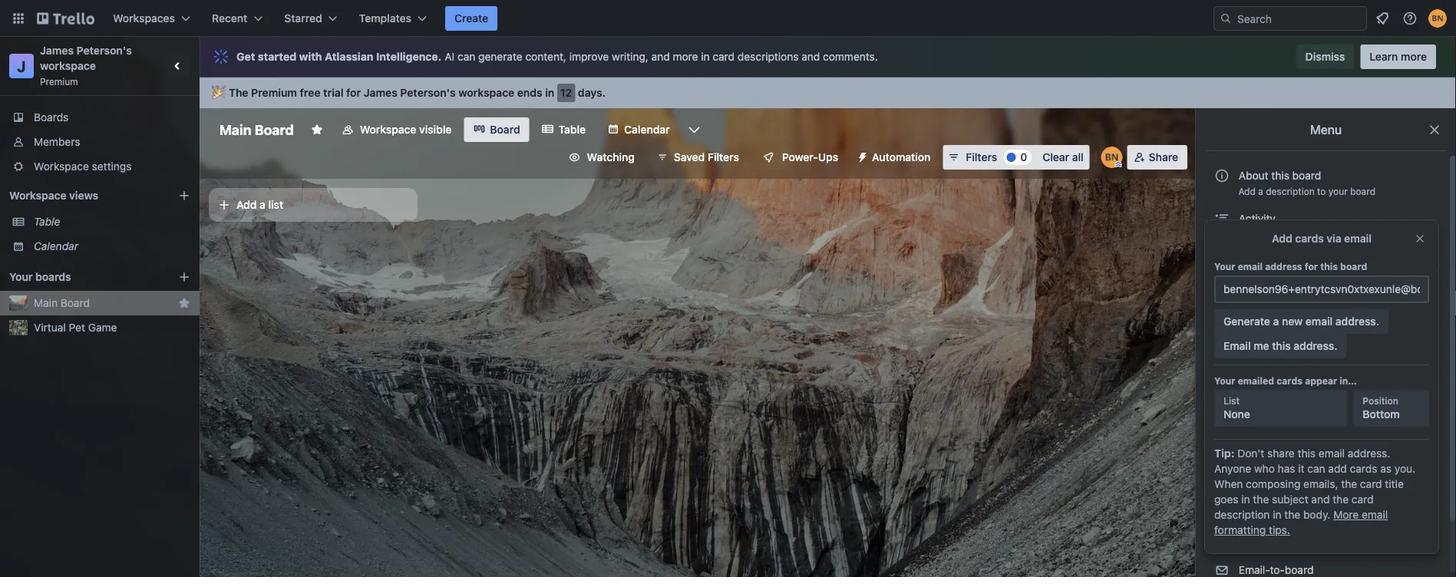 Task type: vqa. For each thing, say whether or not it's contained in the screenshot.
Workspace corresponding to Workspace visible
yes



Task type: describe. For each thing, give the bounding box(es) containing it.
workspace navigation collapse icon image
[[167, 55, 189, 77]]

automation button
[[851, 145, 940, 170]]

your boards with 2 items element
[[9, 268, 155, 286]]

list
[[268, 198, 283, 211]]

share button
[[1128, 145, 1188, 170]]

sm image for watch
[[1215, 508, 1230, 523]]

get started with atlassian intelligence.
[[236, 50, 442, 63]]

1 vertical spatial address.
[[1294, 340, 1338, 352]]

add for add a list
[[236, 198, 257, 211]]

customize views image
[[687, 122, 702, 137]]

workspace settings link
[[0, 154, 200, 179]]

pet
[[69, 321, 85, 334]]

workspace visible
[[360, 123, 452, 136]]

sm image for labels
[[1215, 415, 1230, 430]]

email-
[[1239, 564, 1270, 577]]

email for this
[[1319, 447, 1345, 460]]

sm image for settings
[[1215, 276, 1230, 292]]

appear
[[1305, 375, 1338, 386]]

days.
[[578, 86, 606, 99]]

make
[[1239, 471, 1266, 484]]

workspace settings
[[34, 160, 132, 173]]

1 vertical spatial cards
[[1277, 375, 1303, 386]]

star or unstar board image
[[311, 124, 323, 136]]

filters inside button
[[708, 151, 739, 164]]

email me this address.
[[1224, 340, 1338, 352]]

ends
[[517, 86, 543, 99]]

boards
[[35, 271, 71, 283]]

board right your
[[1351, 186, 1376, 197]]

the down subject
[[1285, 509, 1301, 521]]

your for your emailed cards appear in…
[[1215, 375, 1236, 386]]

starred
[[284, 12, 322, 25]]

generate
[[1224, 315, 1271, 328]]

atlassian
[[325, 50, 374, 63]]

email-to-board link
[[1205, 558, 1441, 577]]

your for your email address for this board
[[1215, 261, 1236, 272]]

position
[[1363, 395, 1399, 406]]

add inside 'about this board add a description to your board'
[[1239, 186, 1256, 197]]

activity link
[[1205, 207, 1441, 231]]

create a view image
[[178, 190, 190, 202]]

address. for new
[[1336, 315, 1380, 328]]

create
[[455, 12, 488, 25]]

in…
[[1340, 375, 1357, 386]]

archived items link
[[1205, 234, 1441, 259]]

0 horizontal spatial board
[[60, 297, 90, 309]]

copy board
[[1236, 536, 1297, 549]]

clear all
[[1043, 151, 1084, 164]]

1 vertical spatial table
[[34, 215, 60, 228]]

anyone
[[1215, 463, 1252, 475]]

this member is an admin of this board. image
[[1115, 161, 1122, 168]]

writing,
[[612, 50, 649, 63]]

recent
[[212, 12, 247, 25]]

custom
[[1238, 333, 1277, 346]]

improve
[[569, 50, 609, 63]]

1 vertical spatial ups
[[1274, 388, 1294, 401]]

dismiss button
[[1297, 45, 1355, 69]]

board up to-
[[1268, 536, 1297, 549]]

search image
[[1220, 12, 1232, 25]]

all
[[1072, 151, 1084, 164]]

power-ups inside "button"
[[782, 151, 839, 164]]

ben nelson (bennelson96) image
[[1429, 9, 1447, 28]]

settings link
[[1205, 272, 1441, 296]]

watching
[[587, 151, 635, 164]]

description inside don't share this email address. anyone who has it can add cards as you. when composing emails, the card title goes in the subject and the card description in the body.
[[1215, 509, 1270, 521]]

emailed
[[1238, 375, 1275, 386]]

2 vertical spatial card
[[1352, 493, 1374, 506]]

2 filters from the left
[[966, 151, 998, 164]]

0 vertical spatial cards
[[1296, 232, 1324, 245]]

saved filters icon image
[[657, 152, 668, 163]]

0 horizontal spatial and
[[652, 50, 670, 63]]

primary element
[[0, 0, 1456, 37]]

get
[[236, 50, 255, 63]]

workspace for workspace visible
[[360, 123, 416, 136]]

saved filters button
[[648, 145, 749, 170]]

add a list button
[[209, 188, 418, 222]]

sm image up tips.
[[1273, 508, 1289, 523]]

virtual pet game
[[34, 321, 117, 334]]

power- inside "button"
[[782, 151, 818, 164]]

views
[[69, 189, 98, 202]]

free
[[300, 86, 321, 99]]

recent button
[[203, 6, 272, 31]]

activity
[[1236, 212, 1276, 225]]

in up tips.
[[1273, 509, 1282, 521]]

list none
[[1224, 395, 1251, 421]]

0
[[1021, 151, 1027, 164]]

Search field
[[1232, 7, 1367, 30]]

members link
[[0, 130, 200, 154]]

virtual pet game link
[[34, 320, 190, 336]]

j link
[[9, 54, 34, 78]]

dismiss
[[1306, 50, 1345, 63]]

add for add cards via email
[[1272, 232, 1293, 245]]

about
[[1239, 169, 1269, 182]]

trial
[[323, 86, 344, 99]]

saved filters
[[674, 151, 739, 164]]

in inside banner
[[545, 86, 555, 99]]

address
[[1265, 261, 1303, 272]]

automation inside "link"
[[1236, 360, 1296, 373]]

workspace for workspace settings
[[34, 160, 89, 173]]

with
[[299, 50, 322, 63]]

email for new
[[1306, 315, 1333, 328]]

email for via
[[1345, 232, 1372, 245]]

main board link
[[34, 296, 172, 311]]

board link
[[464, 117, 529, 142]]

0 horizontal spatial main
[[34, 297, 58, 309]]

workspace views
[[9, 189, 98, 202]]

as
[[1381, 463, 1392, 475]]

confetti image
[[212, 86, 223, 99]]

0 horizontal spatial calendar
[[34, 240, 78, 253]]

emails,
[[1304, 478, 1339, 491]]

email me this address. link
[[1215, 334, 1347, 359]]

generate
[[478, 50, 523, 63]]

make template link
[[1205, 465, 1441, 490]]

your boards
[[9, 271, 71, 283]]

add board image
[[178, 271, 190, 283]]

this right me
[[1272, 340, 1291, 352]]

main inside text box
[[220, 121, 251, 138]]

clear
[[1043, 151, 1070, 164]]

game
[[88, 321, 117, 334]]

the up watch
[[1253, 493, 1269, 506]]

descriptions
[[738, 50, 799, 63]]

a inside 'about this board add a description to your board'
[[1259, 186, 1264, 197]]

fields
[[1280, 333, 1309, 346]]

in down primary element
[[701, 50, 710, 63]]

intelligence.
[[376, 50, 442, 63]]

your emailed cards appear in…
[[1215, 375, 1357, 386]]

composing
[[1246, 478, 1301, 491]]

0 vertical spatial card
[[713, 50, 735, 63]]

0 horizontal spatial calendar link
[[34, 239, 190, 254]]

learn
[[1370, 50, 1398, 63]]

more email formatting tips.
[[1215, 509, 1388, 537]]

this inside 'about this board add a description to your board'
[[1272, 169, 1290, 182]]



Task type: locate. For each thing, give the bounding box(es) containing it.
sm image inside make template link
[[1215, 470, 1230, 485]]

1 horizontal spatial can
[[1308, 463, 1326, 475]]

sm image for activity
[[1215, 211, 1230, 226]]

ups left automation button at top right
[[818, 151, 839, 164]]

power-
[[782, 151, 818, 164], [1239, 388, 1274, 401]]

0 vertical spatial power-ups
[[782, 151, 839, 164]]

a inside button
[[260, 198, 266, 211]]

create button
[[445, 6, 498, 31]]

1 horizontal spatial main
[[220, 121, 251, 138]]

workspace left views
[[9, 189, 66, 202]]

1 more from the left
[[673, 50, 698, 63]]

sm image for automation
[[1215, 359, 1230, 375]]

premium inside james peterson's workspace premium
[[40, 76, 78, 87]]

1 horizontal spatial more
[[1401, 50, 1427, 63]]

1 horizontal spatial main board
[[220, 121, 294, 138]]

0 horizontal spatial automation
[[872, 151, 931, 164]]

description left to
[[1266, 186, 1315, 197]]

can right ai
[[458, 50, 476, 63]]

board
[[255, 121, 294, 138], [490, 123, 520, 136], [60, 297, 90, 309]]

tip:
[[1215, 447, 1235, 460]]

1 horizontal spatial workspace
[[459, 86, 515, 99]]

workspace for workspace views
[[9, 189, 66, 202]]

sm image for email-to-board
[[1215, 563, 1230, 577]]

board down via
[[1341, 261, 1368, 272]]

1 horizontal spatial and
[[802, 50, 820, 63]]

ups
[[818, 151, 839, 164], [1274, 388, 1294, 401]]

0 horizontal spatial ups
[[818, 151, 839, 164]]

comments.
[[823, 50, 878, 63]]

add down about
[[1239, 186, 1256, 197]]

the down add
[[1342, 478, 1358, 491]]

1 horizontal spatial calendar link
[[598, 117, 679, 142]]

card down primary element
[[713, 50, 735, 63]]

0 vertical spatial for
[[346, 86, 361, 99]]

address. for this
[[1348, 447, 1391, 460]]

0 horizontal spatial power-
[[782, 151, 818, 164]]

cards left the appear
[[1277, 375, 1303, 386]]

sm image inside automation "link"
[[1215, 359, 1230, 375]]

a
[[1259, 186, 1264, 197], [260, 198, 266, 211], [1273, 315, 1279, 328]]

0 horizontal spatial add
[[236, 198, 257, 211]]

0 vertical spatial peterson's
[[76, 44, 132, 57]]

to
[[1318, 186, 1326, 197]]

0 vertical spatial ups
[[818, 151, 839, 164]]

board down copy board link
[[1285, 564, 1314, 577]]

0 horizontal spatial more
[[673, 50, 698, 63]]

settings
[[92, 160, 132, 173]]

a down about
[[1259, 186, 1264, 197]]

a for generate a new email address.
[[1273, 315, 1279, 328]]

main up virtual at the bottom
[[34, 297, 58, 309]]

2 more from the left
[[1401, 50, 1427, 63]]

sm image
[[851, 145, 872, 167], [1215, 387, 1230, 402], [1215, 415, 1230, 430], [1215, 470, 1230, 485], [1215, 535, 1230, 551], [1215, 563, 1230, 577]]

can
[[458, 50, 476, 63], [1308, 463, 1326, 475]]

2 vertical spatial address.
[[1348, 447, 1391, 460]]

workspace inside button
[[360, 123, 416, 136]]

card down as
[[1360, 478, 1383, 491]]

filters right saved
[[708, 151, 739, 164]]

1 vertical spatial workspace
[[34, 160, 89, 173]]

a left list
[[260, 198, 266, 211]]

0 vertical spatial workspace
[[40, 60, 96, 72]]

address. up automation "link"
[[1294, 340, 1338, 352]]

email
[[1224, 340, 1251, 352]]

address. down the your email address for this board text field
[[1336, 315, 1380, 328]]

1 vertical spatial for
[[1305, 261, 1318, 272]]

add
[[1329, 463, 1347, 475]]

and inside don't share this email address. anyone who has it can add cards as you. when composing emails, the card title goes in the subject and the card description in the body.
[[1312, 493, 1330, 506]]

calendar link up saved filters icon
[[598, 117, 679, 142]]

1 filters from the left
[[708, 151, 739, 164]]

sm image left email- at the bottom
[[1215, 563, 1230, 577]]

this up it
[[1298, 447, 1316, 460]]

it
[[1299, 463, 1305, 475]]

0 horizontal spatial a
[[260, 198, 266, 211]]

a for add a list
[[260, 198, 266, 211]]

stickers link
[[1205, 438, 1441, 462]]

background
[[1280, 305, 1339, 318]]

2 horizontal spatial add
[[1272, 232, 1293, 245]]

premium right the
[[251, 86, 297, 99]]

atlassian intelligence logo image
[[212, 48, 230, 66]]

1 vertical spatial calendar link
[[34, 239, 190, 254]]

workspace down members
[[34, 160, 89, 173]]

starred button
[[275, 6, 347, 31]]

premium down james peterson's workspace link
[[40, 76, 78, 87]]

sm image for stickers
[[1215, 442, 1230, 458]]

table link down views
[[34, 214, 190, 230]]

more right writing,
[[673, 50, 698, 63]]

table down workspace views
[[34, 215, 60, 228]]

1 horizontal spatial table link
[[533, 117, 595, 142]]

sm image inside copy board link
[[1215, 535, 1230, 551]]

0 horizontal spatial premium
[[40, 76, 78, 87]]

your
[[1329, 186, 1348, 197]]

more inside learn more link
[[1401, 50, 1427, 63]]

address.
[[1336, 315, 1380, 328], [1294, 340, 1338, 352], [1348, 447, 1391, 460]]

description
[[1266, 186, 1315, 197], [1215, 509, 1270, 521]]

0 horizontal spatial table link
[[34, 214, 190, 230]]

1 horizontal spatial board
[[255, 121, 294, 138]]

you.
[[1395, 463, 1416, 475]]

12
[[560, 86, 572, 99]]

a left 'new'
[[1273, 315, 1279, 328]]

1 vertical spatial a
[[260, 198, 266, 211]]

copy
[[1239, 536, 1265, 549]]

sm image
[[1215, 211, 1230, 226], [1215, 276, 1230, 292], [1215, 359, 1230, 375], [1215, 442, 1230, 458], [1215, 508, 1230, 523], [1273, 508, 1289, 523]]

menu
[[1310, 122, 1342, 137]]

sm image up none
[[1215, 387, 1230, 402]]

board down ends
[[490, 123, 520, 136]]

me
[[1254, 340, 1270, 352]]

more email formatting tips. link
[[1215, 509, 1388, 537]]

sm image inside labels "link"
[[1215, 415, 1230, 430]]

make template
[[1236, 471, 1312, 484]]

banner containing 🎉
[[200, 78, 1456, 108]]

1 horizontal spatial power-ups
[[1236, 388, 1297, 401]]

labels link
[[1205, 410, 1441, 435]]

about this board add a description to your board
[[1239, 169, 1376, 197]]

1 vertical spatial workspace
[[459, 86, 515, 99]]

0 vertical spatial main
[[220, 121, 251, 138]]

address. up as
[[1348, 447, 1391, 460]]

address. inside don't share this email address. anyone who has it can add cards as you. when composing emails, the card title goes in the subject and the card description in the body.
[[1348, 447, 1391, 460]]

board left star or unstar board image
[[255, 121, 294, 138]]

body.
[[1304, 509, 1331, 521]]

james peterson's workspace premium
[[40, 44, 135, 87]]

labels
[[1236, 416, 1271, 428]]

tips.
[[1269, 524, 1291, 537]]

0 vertical spatial main board
[[220, 121, 294, 138]]

1 horizontal spatial for
[[1305, 261, 1318, 272]]

don't
[[1238, 447, 1265, 460]]

peterson's
[[76, 44, 132, 57], [400, 86, 456, 99]]

automation inside button
[[872, 151, 931, 164]]

in up watch
[[1242, 493, 1250, 506]]

0 vertical spatial workspace
[[360, 123, 416, 136]]

0 horizontal spatial main board
[[34, 297, 90, 309]]

1 vertical spatial description
[[1215, 509, 1270, 521]]

sm image for copy board
[[1215, 535, 1230, 551]]

copy board link
[[1205, 531, 1441, 555]]

stickers
[[1236, 443, 1279, 456]]

for down 'archived items' link
[[1305, 261, 1318, 272]]

1 vertical spatial automation
[[1236, 360, 1296, 373]]

change background
[[1236, 305, 1339, 318]]

0 vertical spatial address.
[[1336, 315, 1380, 328]]

1 horizontal spatial filters
[[966, 151, 998, 164]]

1 horizontal spatial power-
[[1239, 388, 1274, 401]]

0 vertical spatial add
[[1239, 186, 1256, 197]]

sm image inside settings link
[[1215, 276, 1230, 292]]

1 horizontal spatial ups
[[1274, 388, 1294, 401]]

sm image for power-ups
[[1215, 387, 1230, 402]]

🎉 the premium free trial for james peterson's workspace ends in 12 days.
[[212, 86, 606, 99]]

1 vertical spatial add
[[236, 198, 257, 211]]

the
[[229, 86, 248, 99]]

email inside don't share this email address. anyone who has it can add cards as you. when composing emails, the card title goes in the subject and the card description in the body.
[[1319, 447, 1345, 460]]

and down emails, at right bottom
[[1312, 493, 1330, 506]]

filters left 0
[[966, 151, 998, 164]]

peterson's down back to home image
[[76, 44, 132, 57]]

1 horizontal spatial automation
[[1236, 360, 1296, 373]]

template
[[1269, 471, 1312, 484]]

more right learn
[[1401, 50, 1427, 63]]

table down 12 on the top
[[559, 123, 586, 136]]

1 horizontal spatial peterson's
[[400, 86, 456, 99]]

description inside 'about this board add a description to your board'
[[1266, 186, 1315, 197]]

started
[[258, 50, 297, 63]]

calendar up saved filters icon
[[624, 123, 670, 136]]

for right trial
[[346, 86, 361, 99]]

Your email address for this board text field
[[1215, 276, 1430, 303]]

board inside text box
[[255, 121, 294, 138]]

main board down the
[[220, 121, 294, 138]]

1 vertical spatial peterson's
[[400, 86, 456, 99]]

james inside banner
[[364, 86, 398, 99]]

calendar link up your boards with 2 items element
[[34, 239, 190, 254]]

open information menu image
[[1403, 11, 1418, 26]]

starred icon image
[[178, 297, 190, 309]]

peterson's up 'visible'
[[400, 86, 456, 99]]

sm image down 'goes'
[[1215, 508, 1230, 523]]

sm image inside email-to-board link
[[1215, 563, 1230, 577]]

members
[[34, 136, 80, 148]]

sm image right power-ups "button"
[[851, 145, 872, 167]]

0 horizontal spatial filters
[[708, 151, 739, 164]]

james inside james peterson's workspace premium
[[40, 44, 74, 57]]

0 vertical spatial description
[[1266, 186, 1315, 197]]

calendar up boards
[[34, 240, 78, 253]]

this down 'archived items' link
[[1321, 261, 1338, 272]]

email-to-board
[[1236, 564, 1314, 577]]

automation link
[[1205, 355, 1441, 379]]

james down back to home image
[[40, 44, 74, 57]]

2 vertical spatial cards
[[1350, 463, 1378, 475]]

1 vertical spatial table link
[[34, 214, 190, 230]]

board up virtual pet game
[[60, 297, 90, 309]]

1 vertical spatial james
[[364, 86, 398, 99]]

sm image for make template
[[1215, 470, 1230, 485]]

archived items
[[1236, 240, 1313, 253]]

the up more
[[1333, 493, 1349, 506]]

this
[[1272, 169, 1290, 182], [1321, 261, 1338, 272], [1272, 340, 1291, 352], [1298, 447, 1316, 460]]

ben nelson (bennelson96) image
[[1102, 147, 1123, 168]]

workspace inside james peterson's workspace premium
[[40, 60, 96, 72]]

sm image down email
[[1215, 359, 1230, 375]]

ups down the your emailed cards appear in…
[[1274, 388, 1294, 401]]

1 horizontal spatial a
[[1259, 186, 1264, 197]]

when
[[1215, 478, 1243, 491]]

items
[[1286, 240, 1313, 253]]

new
[[1282, 315, 1303, 328]]

email inside the more email formatting tips.
[[1362, 509, 1388, 521]]

0 vertical spatial automation
[[872, 151, 931, 164]]

watch link
[[1205, 503, 1441, 527]]

0 horizontal spatial workspace
[[40, 60, 96, 72]]

and left comments.
[[802, 50, 820, 63]]

workspace inside banner
[[459, 86, 515, 99]]

0 horizontal spatial power-ups
[[782, 151, 839, 164]]

peterson's inside james peterson's workspace premium
[[76, 44, 132, 57]]

1 vertical spatial power-
[[1239, 388, 1274, 401]]

sm image inside stickers "link"
[[1215, 442, 1230, 458]]

main board inside text box
[[220, 121, 294, 138]]

this right about
[[1272, 169, 1290, 182]]

2 horizontal spatial a
[[1273, 315, 1279, 328]]

bottom
[[1363, 408, 1400, 421]]

sm image inside automation button
[[851, 145, 872, 167]]

add inside button
[[236, 198, 257, 211]]

1 vertical spatial card
[[1360, 478, 1383, 491]]

0 vertical spatial james
[[40, 44, 74, 57]]

cards down activity link
[[1296, 232, 1324, 245]]

sm image inside activity link
[[1215, 211, 1230, 226]]

can right it
[[1308, 463, 1326, 475]]

add left list
[[236, 198, 257, 211]]

0 vertical spatial calendar link
[[598, 117, 679, 142]]

main down the
[[220, 121, 251, 138]]

1 vertical spatial calendar
[[34, 240, 78, 253]]

via
[[1327, 232, 1342, 245]]

1 horizontal spatial calendar
[[624, 123, 670, 136]]

peterson's inside banner
[[400, 86, 456, 99]]

0 notifications image
[[1374, 9, 1392, 28]]

board
[[1293, 169, 1322, 182], [1351, 186, 1376, 197], [1341, 261, 1368, 272], [1268, 536, 1297, 549], [1285, 564, 1314, 577]]

🎉
[[212, 86, 223, 99]]

0 horizontal spatial peterson's
[[76, 44, 132, 57]]

sm image up anyone in the bottom right of the page
[[1215, 442, 1230, 458]]

boards
[[34, 111, 69, 124]]

virtual
[[34, 321, 66, 334]]

sm image up 'goes'
[[1215, 470, 1230, 485]]

workspace
[[360, 123, 416, 136], [34, 160, 89, 173], [9, 189, 66, 202]]

card up more
[[1352, 493, 1374, 506]]

1 horizontal spatial add
[[1239, 186, 1256, 197]]

1 vertical spatial power-ups
[[1236, 388, 1297, 401]]

sm image left copy
[[1215, 535, 1230, 551]]

learn more
[[1370, 50, 1427, 63]]

change background link
[[1205, 299, 1441, 324]]

sm image down the list
[[1215, 415, 1230, 430]]

share
[[1149, 151, 1179, 164]]

1 horizontal spatial james
[[364, 86, 398, 99]]

for inside banner
[[346, 86, 361, 99]]

1 horizontal spatial premium
[[251, 86, 297, 99]]

cards left as
[[1350, 463, 1378, 475]]

workspace right 'j' link
[[40, 60, 96, 72]]

content,
[[526, 50, 567, 63]]

0 vertical spatial table link
[[533, 117, 595, 142]]

settings
[[1236, 278, 1280, 290]]

title
[[1385, 478, 1404, 491]]

1 vertical spatial main board
[[34, 297, 90, 309]]

for
[[346, 86, 361, 99], [1305, 261, 1318, 272]]

in left 12 on the top
[[545, 86, 555, 99]]

templates button
[[350, 6, 436, 31]]

goes
[[1215, 493, 1239, 506]]

0 vertical spatial table
[[559, 123, 586, 136]]

0 horizontal spatial for
[[346, 86, 361, 99]]

your
[[1215, 261, 1236, 272], [9, 271, 33, 283], [1215, 375, 1236, 386]]

ups inside power-ups "button"
[[818, 151, 839, 164]]

main board up virtual at the bottom
[[34, 297, 90, 309]]

2 vertical spatial add
[[1272, 232, 1293, 245]]

banner
[[200, 78, 1456, 108]]

sm image left the settings
[[1215, 276, 1230, 292]]

0 horizontal spatial can
[[458, 50, 476, 63]]

sm image left activity
[[1215, 211, 1230, 226]]

premium inside banner
[[251, 86, 297, 99]]

2 vertical spatial workspace
[[9, 189, 66, 202]]

your email address for this board
[[1215, 261, 1368, 272]]

and right writing,
[[652, 50, 670, 63]]

description up formatting
[[1215, 509, 1270, 521]]

2 horizontal spatial board
[[490, 123, 520, 136]]

templates
[[359, 12, 412, 25]]

power-ups
[[782, 151, 839, 164], [1236, 388, 1297, 401]]

0 vertical spatial calendar
[[624, 123, 670, 136]]

share
[[1268, 447, 1295, 460]]

can inside don't share this email address. anyone who has it can add cards as you. when composing emails, the card title goes in the subject and the card description in the body.
[[1308, 463, 1326, 475]]

cards inside don't share this email address. anyone who has it can add cards as you. when composing emails, the card title goes in the subject and the card description in the body.
[[1350, 463, 1378, 475]]

2 horizontal spatial and
[[1312, 493, 1330, 506]]

1 vertical spatial can
[[1308, 463, 1326, 475]]

Board name text field
[[212, 117, 302, 142]]

main
[[220, 121, 251, 138], [34, 297, 58, 309]]

0 horizontal spatial james
[[40, 44, 74, 57]]

1 horizontal spatial table
[[559, 123, 586, 136]]

workspace up board link
[[459, 86, 515, 99]]

who
[[1255, 463, 1275, 475]]

this inside don't share this email address. anyone who has it can add cards as you. when composing emails, the card title goes in the subject and the card description in the body.
[[1298, 447, 1316, 460]]

2 vertical spatial a
[[1273, 315, 1279, 328]]

board up to
[[1293, 169, 1322, 182]]

james up workspace visible button
[[364, 86, 398, 99]]

table link down 12 on the top
[[533, 117, 595, 142]]

0 vertical spatial a
[[1259, 186, 1264, 197]]

1 vertical spatial main
[[34, 297, 58, 309]]

workspace visible button
[[332, 117, 461, 142]]

back to home image
[[37, 6, 94, 31]]

0 vertical spatial can
[[458, 50, 476, 63]]

0 horizontal spatial table
[[34, 215, 60, 228]]

your for your boards
[[9, 271, 33, 283]]

add up address
[[1272, 232, 1293, 245]]

workspace down 🎉 the premium free trial for james peterson's workspace ends in 12 days.
[[360, 123, 416, 136]]

0 vertical spatial power-
[[782, 151, 818, 164]]



